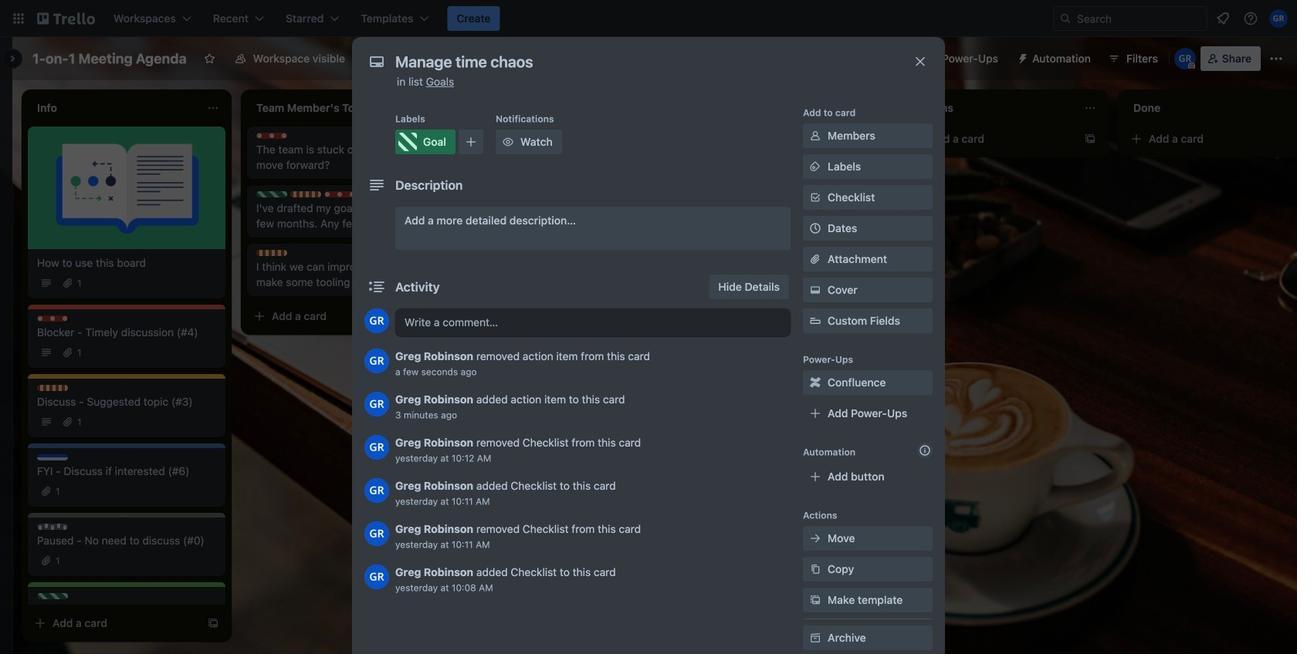Task type: vqa. For each thing, say whether or not it's contained in the screenshot.
third '*' from the top of the page
no



Task type: locate. For each thing, give the bounding box(es) containing it.
primary element
[[0, 0, 1297, 37]]

2 vertical spatial greg robinson (gregrobinson96) image
[[364, 392, 389, 417]]

None text field
[[388, 48, 897, 76]]

create from template… image
[[1084, 133, 1096, 145], [645, 236, 658, 249], [865, 264, 877, 276], [426, 310, 439, 323]]

1 vertical spatial color: green, title: "goal" element
[[256, 191, 287, 198]]

0 vertical spatial color: black, title: "paused" element
[[392, 191, 423, 198]]

0 horizontal spatial color: red, title: "blocker" element
[[37, 316, 68, 322]]

sm image
[[808, 128, 823, 144], [500, 134, 516, 150]]

edit card image
[[863, 134, 876, 146]]

show menu image
[[1269, 51, 1284, 66]]

1 horizontal spatial color: green, title: "goal" element
[[256, 191, 287, 198]]

color: green, title: "goal" element
[[395, 130, 456, 154], [256, 191, 287, 198], [37, 594, 68, 600]]

2 horizontal spatial color: red, title: "blocker" element
[[324, 191, 355, 198]]

greg robinson (gregrobinson96) image
[[1174, 48, 1196, 69], [364, 349, 389, 374], [364, 392, 389, 417]]

Write a comment text field
[[395, 309, 791, 337]]

customize views image
[[431, 51, 446, 66]]

0 horizontal spatial color: blue, title: "fyi" element
[[37, 455, 68, 461]]

0 horizontal spatial color: green, title: "goal" element
[[37, 594, 68, 600]]

0 vertical spatial color: blue, title: "fyi" element
[[358, 191, 389, 198]]

sm image
[[1011, 46, 1032, 68], [808, 159, 823, 174], [808, 283, 823, 298], [808, 375, 823, 391], [808, 531, 823, 547], [808, 562, 823, 578], [808, 593, 823, 608], [808, 631, 823, 646]]

0 horizontal spatial sm image
[[500, 134, 516, 150]]

color: orange, title: "discuss" element
[[476, 133, 506, 139], [290, 191, 321, 198], [256, 250, 287, 256], [37, 385, 68, 391]]

color: red, title: "blocker" element
[[256, 133, 287, 139], [324, 191, 355, 198], [37, 316, 68, 322]]

greg robinson (gregrobinson96) image
[[1269, 9, 1288, 28], [364, 309, 389, 334], [364, 435, 389, 460], [364, 479, 389, 503], [364, 522, 389, 547], [364, 565, 389, 590]]

color: blue, title: "fyi" element
[[358, 191, 389, 198], [37, 455, 68, 461]]

1 horizontal spatial color: red, title: "blocker" element
[[256, 133, 287, 139]]

0 horizontal spatial color: black, title: "paused" element
[[37, 524, 68, 530]]

color: black, title: "paused" element
[[392, 191, 423, 198], [37, 524, 68, 530]]

create from template… image
[[207, 618, 219, 630]]

0 vertical spatial color: green, title: "goal" element
[[395, 130, 456, 154]]

0 vertical spatial color: red, title: "blocker" element
[[256, 133, 287, 139]]

search image
[[1059, 12, 1072, 25]]

Board name text field
[[25, 46, 194, 71]]



Task type: describe. For each thing, give the bounding box(es) containing it.
1 vertical spatial color: red, title: "blocker" element
[[324, 191, 355, 198]]

greg robinson (gregrobinson96) image inside primary element
[[1269, 9, 1288, 28]]

1 horizontal spatial sm image
[[808, 128, 823, 144]]

2 vertical spatial color: red, title: "blocker" element
[[37, 316, 68, 322]]

1 vertical spatial greg robinson (gregrobinson96) image
[[364, 349, 389, 374]]

0 notifications image
[[1214, 9, 1232, 28]]

1 horizontal spatial color: blue, title: "fyi" element
[[358, 191, 389, 198]]

open information menu image
[[1243, 11, 1259, 26]]

1 vertical spatial color: blue, title: "fyi" element
[[37, 455, 68, 461]]

Search field
[[1072, 7, 1207, 30]]

2 vertical spatial color: green, title: "goal" element
[[37, 594, 68, 600]]

1 vertical spatial color: black, title: "paused" element
[[37, 524, 68, 530]]

0 vertical spatial greg robinson (gregrobinson96) image
[[1174, 48, 1196, 69]]

2 horizontal spatial color: green, title: "goal" element
[[395, 130, 456, 154]]

1 horizontal spatial color: black, title: "paused" element
[[392, 191, 423, 198]]

star or unstar board image
[[204, 53, 216, 65]]



